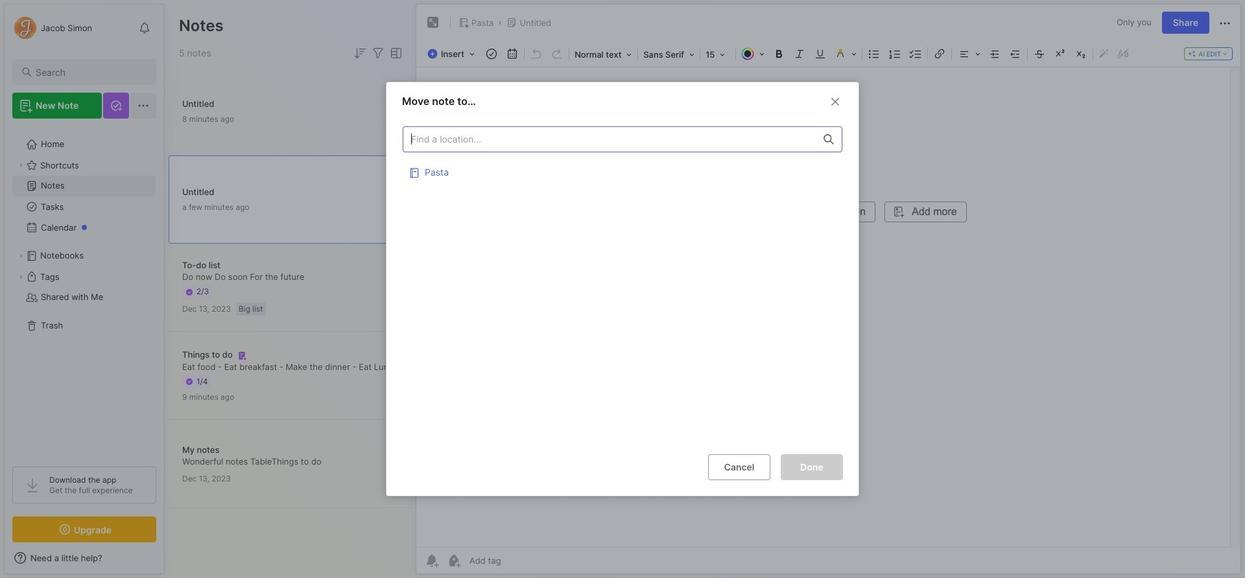 Task type: vqa. For each thing, say whether or not it's contained in the screenshot.
Numbered list Icon
yes



Task type: locate. For each thing, give the bounding box(es) containing it.
highlight image
[[831, 45, 861, 63]]

None search field
[[36, 64, 145, 80]]

expand note image
[[425, 15, 441, 30]]

font family image
[[640, 45, 699, 62]]

numbered list image
[[886, 45, 904, 63]]

subscript image
[[1072, 45, 1090, 63]]

main element
[[0, 0, 169, 579]]

expand tags image
[[17, 273, 25, 281]]

bold image
[[770, 45, 788, 63]]

tree
[[5, 126, 164, 455]]

insert link image
[[931, 45, 949, 63]]

superscript image
[[1051, 45, 1070, 63]]

Find a location field
[[396, 120, 849, 444]]

cell
[[403, 159, 843, 185]]

Search text field
[[36, 66, 145, 78]]

checklist image
[[907, 45, 925, 63]]

insert image
[[424, 45, 481, 62]]

add a reminder image
[[424, 553, 440, 569]]



Task type: describe. For each thing, give the bounding box(es) containing it.
Find a location… text field
[[403, 129, 816, 150]]

calendar event image
[[503, 45, 522, 63]]

alignment image
[[954, 45, 985, 63]]

strikethrough image
[[1031, 45, 1049, 63]]

font color image
[[738, 45, 769, 63]]

italic image
[[791, 45, 809, 63]]

expand notebooks image
[[17, 252, 25, 260]]

task image
[[483, 45, 501, 63]]

close image
[[828, 94, 843, 109]]

none search field inside the main element
[[36, 64, 145, 80]]

add tag image
[[446, 553, 462, 569]]

indent image
[[986, 45, 1004, 63]]

tree inside the main element
[[5, 126, 164, 455]]

note window element
[[416, 4, 1241, 575]]

cell inside find a location field
[[403, 159, 843, 185]]

heading level image
[[571, 45, 636, 62]]

Note Editor text field
[[416, 67, 1241, 547]]

font size image
[[702, 45, 734, 62]]

outdent image
[[1007, 45, 1025, 63]]

bulleted list image
[[865, 45, 883, 63]]

underline image
[[811, 45, 830, 63]]



